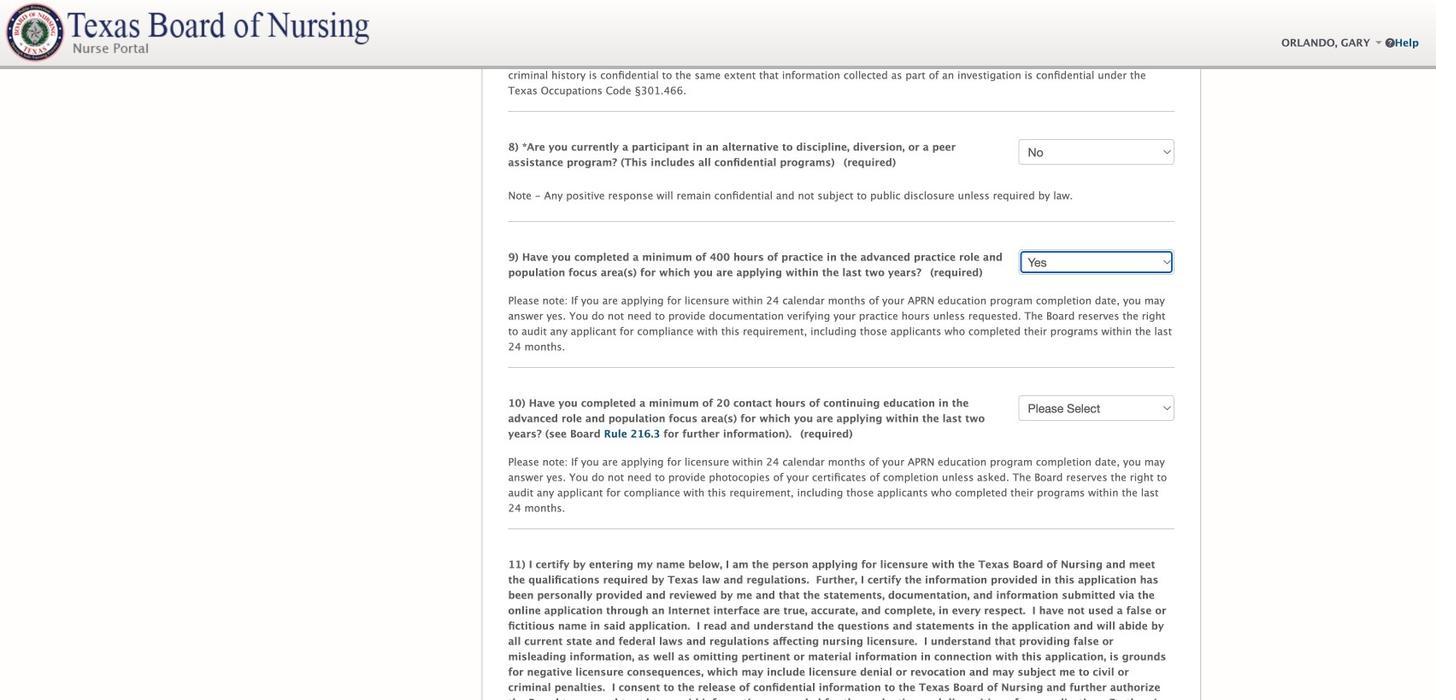 Task type: vqa. For each thing, say whether or not it's contained in the screenshot.
"record" Image
no



Task type: locate. For each thing, give the bounding box(es) containing it.
help circled image
[[1385, 34, 1395, 51]]



